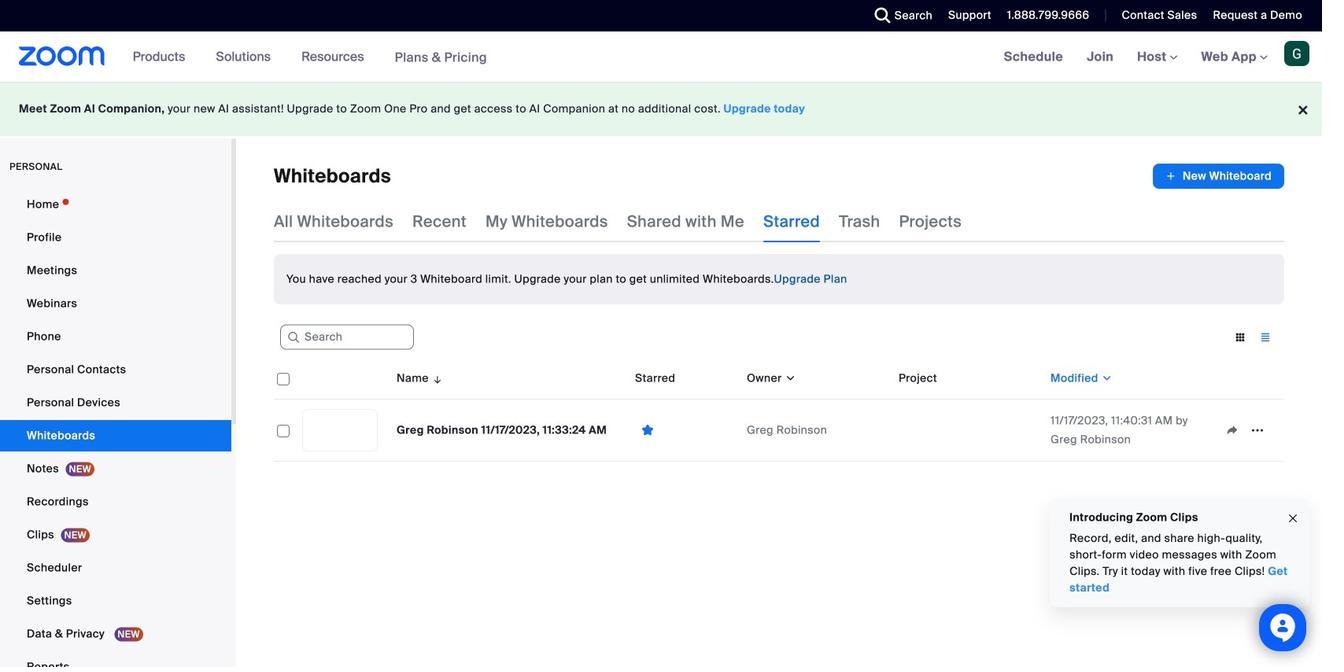 Task type: describe. For each thing, give the bounding box(es) containing it.
zoom logo image
[[19, 46, 105, 66]]

Search text field
[[280, 325, 414, 350]]

arrow down image
[[429, 369, 444, 388]]

add image
[[1166, 169, 1177, 184]]

personal menu menu
[[0, 189, 232, 668]]

profile picture image
[[1285, 41, 1310, 66]]

tabs of all whiteboard page tab list
[[274, 202, 962, 243]]

product information navigation
[[121, 31, 499, 83]]

grid mode, not selected image
[[1228, 331, 1254, 345]]

list mode, selected image
[[1254, 331, 1279, 345]]

thumbnail of greg robinson 11/17/2023, 11:33:24 am image
[[303, 410, 377, 451]]



Task type: locate. For each thing, give the bounding box(es) containing it.
cell inside application
[[893, 400, 1045, 462]]

meetings navigation
[[993, 31, 1323, 83]]

greg robinson 11/17/2023, 11:33:24 am element
[[397, 423, 607, 438]]

cell
[[893, 400, 1045, 462]]

banner
[[0, 31, 1323, 83]]

1 vertical spatial application
[[274, 358, 1285, 462]]

footer
[[0, 82, 1323, 136]]

0 vertical spatial application
[[1154, 164, 1285, 189]]

close image
[[1288, 510, 1300, 528]]

application
[[1154, 164, 1285, 189], [274, 358, 1285, 462]]

click to unstar the whiteboard greg robinson 11/17/2023, 11:33:24 am image
[[635, 423, 661, 438]]

down image
[[782, 371, 797, 387]]



Task type: vqa. For each thing, say whether or not it's contained in the screenshot.
the left OFFICE
no



